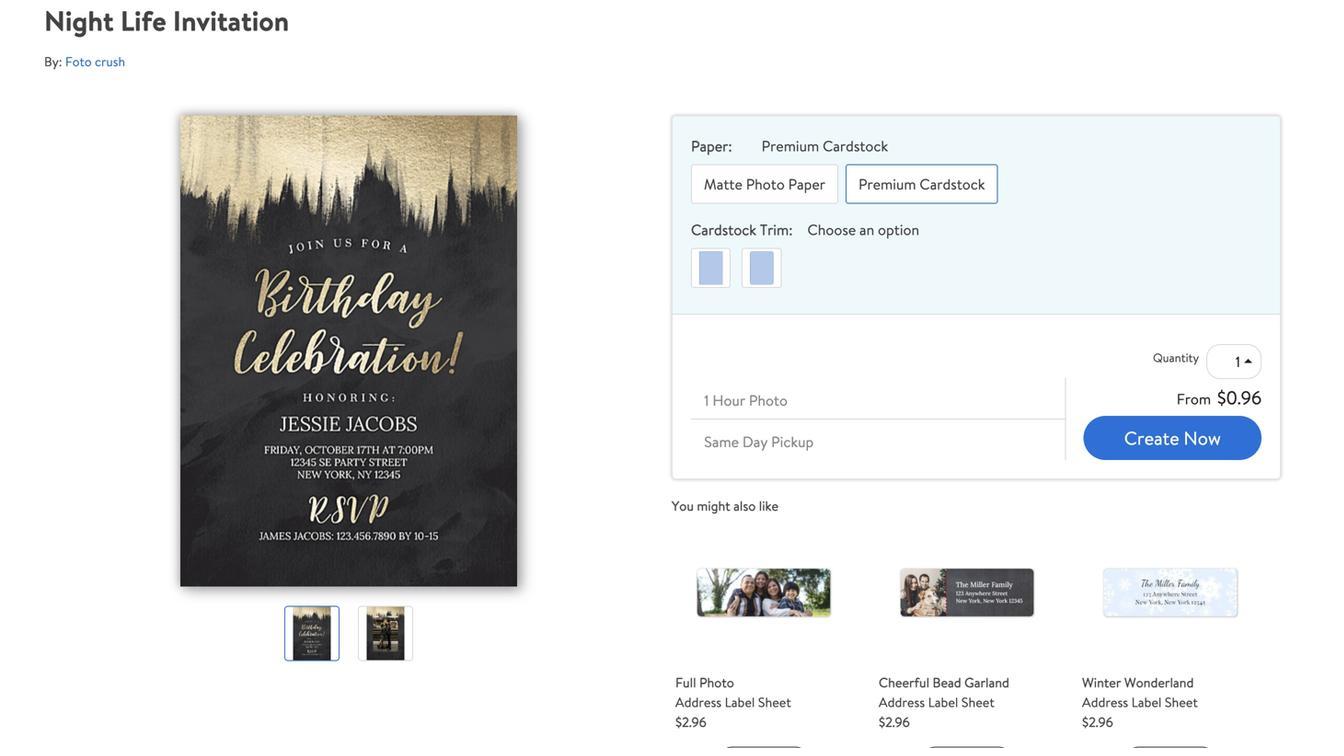 Task type: describe. For each thing, give the bounding box(es) containing it.
thumbnail for same day 5x7 cardstock, blank envelope  - night life invitation with night life invitation design 1 image
[[293, 607, 331, 660]]

like
[[759, 496, 779, 515]]

address inside cheerful bead garland address label sheet $ 2 . 96
[[879, 693, 925, 711]]

premium cardstock inside button
[[859, 174, 985, 194]]

choose
[[808, 220, 856, 240]]

now
[[1184, 425, 1221, 451]]

thumbnail for same day 5x7 cardstock, blank envelope  - night life invitation with night life invitation design 2 image
[[367, 607, 405, 660]]

might
[[697, 496, 730, 515]]

matte photo paper button
[[691, 164, 838, 204]]

. inside cheerful bead garland address label sheet $ 2 . 96
[[893, 713, 895, 731]]

sheet for full photo
[[758, 693, 791, 711]]

address label sheet image for wonderland
[[1102, 524, 1240, 662]]

1 button
[[1207, 344, 1262, 379]]

premium inside premium cardstock button
[[859, 174, 916, 194]]

you might also like
[[672, 496, 779, 515]]

1 hour photo
[[704, 390, 788, 410]]

photo
[[746, 174, 785, 194]]

. inside winter wonderland address label sheet $ 2 . 96
[[1096, 713, 1099, 731]]

label for winter wonderland
[[1132, 693, 1162, 711]]

option
[[878, 220, 920, 240]]

2 vertical spatial cardstock
[[691, 220, 757, 240]]

matte
[[704, 174, 743, 194]]

full
[[676, 673, 696, 691]]

day
[[743, 431, 768, 452]]

96 right 0 on the right bottom
[[1241, 385, 1262, 410]]

photo inside full photo address label sheet $ 2 . 96
[[699, 673, 734, 691]]

sheet for winter wonderland
[[1165, 693, 1198, 711]]

cardstock trim :
[[691, 220, 793, 240]]

you
[[672, 496, 694, 515]]

life
[[120, 1, 166, 40]]

by: foto crush
[[44, 52, 125, 70]]

night
[[44, 1, 114, 40]]

$ inside winter wonderland address label sheet $ 2 . 96
[[1082, 713, 1089, 731]]

by:
[[44, 52, 62, 70]]

night life invitation
[[44, 1, 289, 40]]

choose an option
[[808, 220, 920, 240]]

winter
[[1082, 673, 1121, 691]]

address for winter
[[1082, 693, 1129, 711]]

1 for 1
[[1236, 351, 1241, 372]]

same
[[704, 431, 739, 452]]

0 vertical spatial premium cardstock
[[762, 136, 888, 156]]

0
[[1227, 385, 1238, 410]]

paper inside button
[[788, 174, 826, 194]]

label for full photo
[[725, 693, 755, 711]]

0 vertical spatial paper
[[691, 136, 728, 156]]



Task type: vqa. For each thing, say whether or not it's contained in the screenshot.
for at the top right of page
no



Task type: locate. For each thing, give the bounding box(es) containing it.
create now link
[[1084, 416, 1262, 460]]

0 horizontal spatial address
[[676, 693, 722, 711]]

1 vertical spatial :
[[789, 220, 793, 240]]

paper up matte
[[691, 136, 728, 156]]

3 sheet from the left
[[1165, 693, 1198, 711]]

2 inside winter wonderland address label sheet $ 2 . 96
[[1089, 713, 1096, 731]]

winter wonderland address label sheet $ 2 . 96
[[1082, 673, 1198, 731]]

0 horizontal spatial cardstock
[[691, 220, 757, 240]]

0 horizontal spatial label
[[725, 693, 755, 711]]

96 inside full photo address label sheet $ 2 . 96
[[692, 713, 707, 731]]

address label sheet image up the wonderland
[[1102, 524, 1240, 662]]

sheet
[[758, 693, 791, 711], [962, 693, 995, 711], [1165, 693, 1198, 711]]

1 2 from the left
[[682, 713, 689, 731]]

address down full
[[676, 693, 722, 711]]

2 horizontal spatial address label sheet image
[[1102, 524, 1240, 662]]

from $ 0 . 96
[[1177, 385, 1262, 410]]

1 left hour at the bottom of the page
[[704, 390, 709, 410]]

premium
[[762, 136, 819, 156], [859, 174, 916, 194]]

bead
[[933, 673, 961, 691]]

: left 'choose'
[[789, 220, 793, 240]]

1 up 0 on the right bottom
[[1236, 351, 1241, 372]]

$ down cheerful
[[879, 713, 885, 731]]

invitation
[[173, 1, 289, 40]]

garland
[[965, 673, 1010, 691]]

address label sheet image
[[695, 524, 833, 662], [898, 524, 1036, 662], [1102, 524, 1240, 662]]

3 2 from the left
[[1089, 713, 1096, 731]]

1 inside button
[[1236, 351, 1241, 372]]

foto
[[65, 52, 92, 70]]

paper :
[[691, 136, 732, 156]]

1 horizontal spatial paper
[[788, 174, 826, 194]]

address label sheet image down like
[[695, 524, 833, 662]]

:
[[728, 136, 732, 156], [789, 220, 793, 240]]

1 horizontal spatial cardstock
[[823, 136, 888, 156]]

1 horizontal spatial 2
[[885, 713, 893, 731]]

sheet inside winter wonderland address label sheet $ 2 . 96
[[1165, 693, 1198, 711]]

. down cheerful
[[893, 713, 895, 731]]

address
[[676, 693, 722, 711], [879, 693, 925, 711], [1082, 693, 1129, 711]]

1 vertical spatial 1
[[704, 390, 709, 410]]

also
[[734, 496, 756, 515]]

2 label from the left
[[928, 693, 958, 711]]

2 for full photo address label sheet $ 2 . 96
[[682, 713, 689, 731]]

address inside winter wonderland address label sheet $ 2 . 96
[[1082, 693, 1129, 711]]

same day 5x7 cardstock, blank envelope  - night life invitation with night life invitation design 1 image
[[180, 115, 517, 587]]

premium cardstock button
[[846, 164, 998, 204]]

from
[[1177, 389, 1211, 409]]

address for full
[[676, 693, 722, 711]]

0 horizontal spatial sheet
[[758, 693, 791, 711]]

premium up "photo"
[[762, 136, 819, 156]]

$ right from
[[1217, 385, 1227, 410]]

2 down full
[[682, 713, 689, 731]]

$ down winter
[[1082, 713, 1089, 731]]

2 horizontal spatial cardstock
[[920, 174, 985, 194]]

2 horizontal spatial sheet
[[1165, 693, 1198, 711]]

address label sheet image up "garland"
[[898, 524, 1036, 662]]

create
[[1124, 425, 1180, 451]]

0 horizontal spatial paper
[[691, 136, 728, 156]]

2 for winter wonderland address label sheet $ 2 . 96
[[1089, 713, 1096, 731]]

1 address label sheet image from the left
[[695, 524, 833, 662]]

1 for 1 hour photo
[[704, 390, 709, 410]]

2 2 from the left
[[885, 713, 893, 731]]

photo
[[749, 390, 788, 410], [699, 673, 734, 691]]

cheerful bead garland address label sheet $ 2 . 96
[[879, 673, 1010, 731]]

1 horizontal spatial sheet
[[962, 693, 995, 711]]

1 horizontal spatial label
[[928, 693, 958, 711]]

$ inside full photo address label sheet $ 2 . 96
[[676, 713, 682, 731]]

premium up the option
[[859, 174, 916, 194]]

2 horizontal spatial address
[[1082, 693, 1129, 711]]

0 vertical spatial premium
[[762, 136, 819, 156]]

96 inside winter wonderland address label sheet $ 2 . 96
[[1099, 713, 1113, 731]]

address down cheerful
[[879, 693, 925, 711]]

1 address from the left
[[676, 693, 722, 711]]

premium cardstock up the option
[[859, 174, 985, 194]]

2 address label sheet image from the left
[[898, 524, 1036, 662]]

1 vertical spatial cardstock
[[920, 174, 985, 194]]

foto crush link
[[65, 52, 125, 70]]

. down '1' button
[[1238, 385, 1241, 410]]

96 inside cheerful bead garland address label sheet $ 2 . 96
[[895, 713, 910, 731]]

round image
[[744, 250, 780, 286]]

1 vertical spatial photo
[[699, 673, 734, 691]]

3 address label sheet image from the left
[[1102, 524, 1240, 662]]

cardstock inside button
[[920, 174, 985, 194]]

0 vertical spatial cardstock
[[823, 136, 888, 156]]

hour
[[713, 390, 745, 410]]

label inside winter wonderland address label sheet $ 2 . 96
[[1132, 693, 1162, 711]]

create now
[[1124, 425, 1221, 451]]

2 address from the left
[[879, 693, 925, 711]]

paper right "photo"
[[788, 174, 826, 194]]

paper
[[691, 136, 728, 156], [788, 174, 826, 194]]

0 vertical spatial 1
[[1236, 351, 1241, 372]]

2 down winter
[[1089, 713, 1096, 731]]

. down full
[[689, 713, 692, 731]]

an
[[860, 220, 875, 240]]

1 horizontal spatial photo
[[749, 390, 788, 410]]

2 horizontal spatial 2
[[1089, 713, 1096, 731]]

2 inside full photo address label sheet $ 2 . 96
[[682, 713, 689, 731]]

0 horizontal spatial premium
[[762, 136, 819, 156]]

0 horizontal spatial 1
[[704, 390, 709, 410]]

premium cardstock up "photo"
[[762, 136, 888, 156]]

label
[[725, 693, 755, 711], [928, 693, 958, 711], [1132, 693, 1162, 711]]

1 horizontal spatial :
[[789, 220, 793, 240]]

3 address from the left
[[1082, 693, 1129, 711]]

2 inside cheerful bead garland address label sheet $ 2 . 96
[[885, 713, 893, 731]]

square image
[[693, 250, 729, 286]]

quantity
[[1153, 349, 1199, 366]]

1 horizontal spatial premium
[[859, 174, 916, 194]]

: up matte
[[728, 136, 732, 156]]

2
[[682, 713, 689, 731], [885, 713, 893, 731], [1089, 713, 1096, 731]]

premium cardstock
[[762, 136, 888, 156], [859, 174, 985, 194]]

.
[[1238, 385, 1241, 410], [689, 713, 692, 731], [893, 713, 895, 731], [1096, 713, 1099, 731]]

crush
[[95, 52, 125, 70]]

1 vertical spatial premium
[[859, 174, 916, 194]]

address label sheet image for bead
[[898, 524, 1036, 662]]

1 horizontal spatial address label sheet image
[[898, 524, 1036, 662]]

0 horizontal spatial address label sheet image
[[695, 524, 833, 662]]

address down winter
[[1082, 693, 1129, 711]]

1 horizontal spatial address
[[879, 693, 925, 711]]

1 sheet from the left
[[758, 693, 791, 711]]

0 horizontal spatial :
[[728, 136, 732, 156]]

0 vertical spatial photo
[[749, 390, 788, 410]]

label inside cheerful bead garland address label sheet $ 2 . 96
[[928, 693, 958, 711]]

2 down cheerful
[[885, 713, 893, 731]]

3 label from the left
[[1132, 693, 1162, 711]]

0 horizontal spatial photo
[[699, 673, 734, 691]]

photo right full
[[699, 673, 734, 691]]

. inside full photo address label sheet $ 2 . 96
[[689, 713, 692, 731]]

0 horizontal spatial 2
[[682, 713, 689, 731]]

cheerful
[[879, 673, 930, 691]]

matte photo paper
[[704, 174, 826, 194]]

address label sheet image for photo
[[695, 524, 833, 662]]

label inside full photo address label sheet $ 2 . 96
[[725, 693, 755, 711]]

96 down full
[[692, 713, 707, 731]]

2 horizontal spatial label
[[1132, 693, 1162, 711]]

address inside full photo address label sheet $ 2 . 96
[[676, 693, 722, 711]]

full photo address label sheet $ 2 . 96
[[676, 673, 791, 731]]

cardstock
[[823, 136, 888, 156], [920, 174, 985, 194], [691, 220, 757, 240]]

1 vertical spatial paper
[[788, 174, 826, 194]]

96 down cheerful
[[895, 713, 910, 731]]

same day pickup
[[704, 431, 814, 452]]

1
[[1236, 351, 1241, 372], [704, 390, 709, 410]]

$ down full
[[676, 713, 682, 731]]

2 sheet from the left
[[962, 693, 995, 711]]

96 down winter
[[1099, 713, 1113, 731]]

sheet inside full photo address label sheet $ 2 . 96
[[758, 693, 791, 711]]

1 label from the left
[[725, 693, 755, 711]]

photo right hour at the bottom of the page
[[749, 390, 788, 410]]

$
[[1217, 385, 1227, 410], [676, 713, 682, 731], [879, 713, 885, 731], [1082, 713, 1089, 731]]

1 vertical spatial premium cardstock
[[859, 174, 985, 194]]

0 vertical spatial :
[[728, 136, 732, 156]]

pickup
[[771, 431, 814, 452]]

96
[[1241, 385, 1262, 410], [692, 713, 707, 731], [895, 713, 910, 731], [1099, 713, 1113, 731]]

$ inside cheerful bead garland address label sheet $ 2 . 96
[[879, 713, 885, 731]]

. down winter
[[1096, 713, 1099, 731]]

wonderland
[[1125, 673, 1194, 691]]

1 horizontal spatial 1
[[1236, 351, 1241, 372]]

trim
[[760, 220, 789, 240]]

sheet inside cheerful bead garland address label sheet $ 2 . 96
[[962, 693, 995, 711]]



